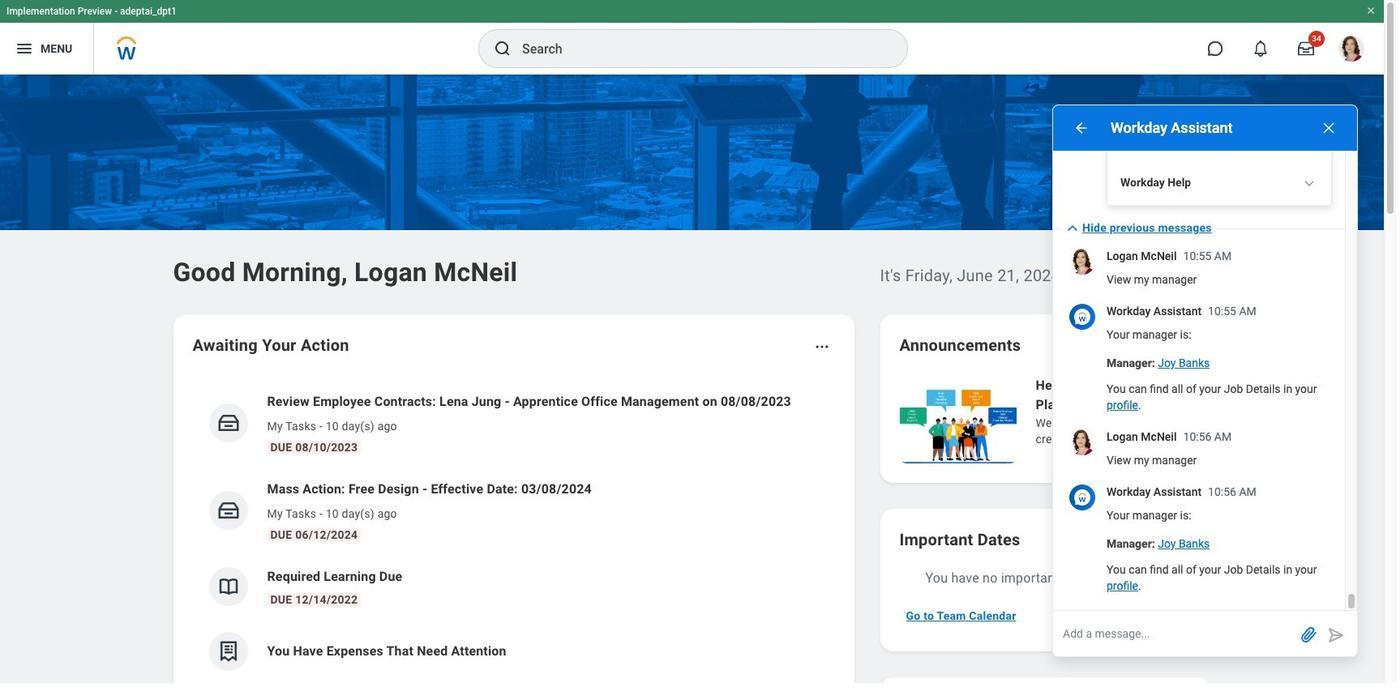 Task type: vqa. For each thing, say whether or not it's contained in the screenshot.
view team image
no



Task type: locate. For each thing, give the bounding box(es) containing it.
1 vertical spatial logan mcneil image
[[1070, 430, 1096, 456]]

upload clip image
[[1299, 625, 1319, 644]]

main content
[[0, 75, 1384, 684]]

logan mcneil image
[[1070, 249, 1096, 275], [1070, 430, 1096, 456]]

chevron left small image
[[1135, 337, 1151, 354]]

banner
[[0, 0, 1384, 75]]

1 logan mcneil image from the top
[[1070, 249, 1096, 275]]

0 vertical spatial logan mcneil image
[[1070, 249, 1096, 275]]

justify image
[[15, 39, 34, 58]]

status
[[1097, 339, 1124, 352]]

list
[[193, 380, 835, 684]]

profile logan mcneil image
[[1339, 36, 1365, 65]]

application
[[1053, 611, 1358, 657]]

close environment banner image
[[1366, 6, 1376, 15]]

2 logan mcneil image from the top
[[1070, 430, 1096, 456]]

book open image
[[216, 575, 240, 599]]

x image
[[1321, 120, 1337, 136]]

related actions image
[[814, 339, 830, 355]]

chevron up small image
[[1063, 219, 1083, 238]]

inbox large image
[[1298, 41, 1315, 57]]

region
[[1053, 0, 1358, 657]]

notifications large image
[[1253, 41, 1269, 57]]



Task type: describe. For each thing, give the bounding box(es) containing it.
send image
[[1327, 626, 1346, 646]]

inbox image
[[216, 499, 240, 523]]

Add a message... text field
[[1053, 611, 1296, 657]]

search image
[[493, 39, 513, 58]]

chevron right small image
[[1164, 337, 1180, 354]]

Search Workday  search field
[[522, 31, 874, 66]]

inbox image
[[216, 411, 240, 435]]

arrow left image
[[1074, 120, 1090, 136]]

chevron up image
[[1304, 178, 1315, 189]]

dashboard expenses image
[[216, 640, 240, 664]]



